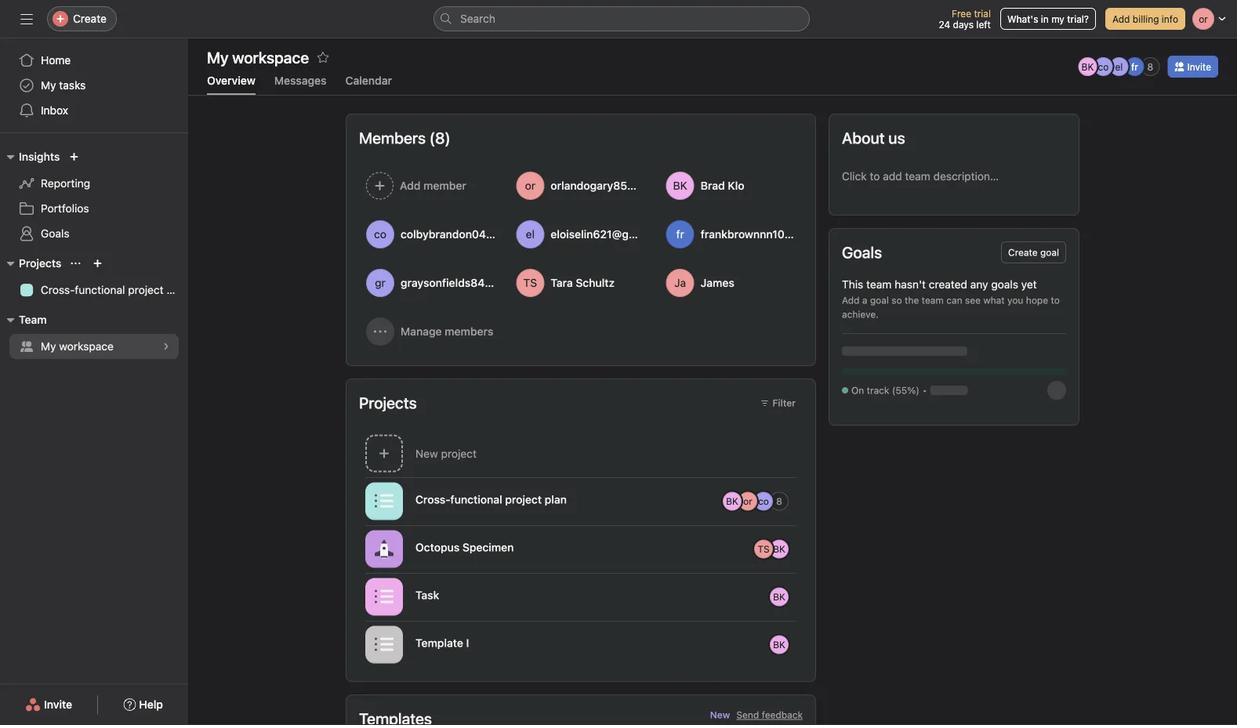 Task type: locate. For each thing, give the bounding box(es) containing it.
new project or portfolio image
[[93, 259, 102, 268]]

teams element
[[0, 306, 188, 362]]

goal inside create goal button
[[1040, 247, 1059, 258]]

team right the
[[922, 295, 944, 306]]

add left a
[[842, 295, 860, 306]]

goals inside "insights" element
[[41, 227, 69, 240]]

this team hasn't created any goals yet add a goal so the team can see what you hope to achieve.
[[842, 278, 1060, 320]]

0 horizontal spatial plan
[[167, 283, 188, 296]]

reporting
[[41, 177, 90, 190]]

cross-functional project plan
[[41, 283, 188, 296], [416, 493, 567, 506]]

0 vertical spatial create
[[73, 12, 107, 25]]

toggle project starred status image
[[573, 495, 583, 505]]

1 vertical spatial invite
[[44, 698, 72, 711]]

my down team
[[41, 340, 56, 353]]

0 vertical spatial plan
[[167, 283, 188, 296]]

octopus specimen
[[416, 541, 514, 554]]

2 vertical spatial project
[[505, 493, 542, 506]]

co right the or
[[758, 496, 769, 507]]

•
[[923, 385, 927, 396]]

manage members button
[[359, 311, 503, 353]]

create inside dropdown button
[[73, 12, 107, 25]]

1 horizontal spatial co
[[1098, 61, 1109, 72]]

global element
[[0, 38, 188, 133]]

1 vertical spatial cross-functional project plan
[[416, 493, 567, 506]]

1 horizontal spatial invite
[[1187, 61, 1211, 72]]

1 vertical spatial 8
[[776, 496, 782, 507]]

0 horizontal spatial cross-
[[41, 283, 75, 296]]

create for create
[[73, 12, 107, 25]]

invite
[[1187, 61, 1211, 72], [44, 698, 72, 711]]

0 vertical spatial cross-
[[41, 283, 75, 296]]

0 horizontal spatial goal
[[870, 295, 889, 306]]

send feedback link
[[737, 708, 803, 722]]

2 my from the top
[[41, 340, 56, 353]]

plan inside projects element
[[167, 283, 188, 296]]

cross-functional project plan inside projects element
[[41, 283, 188, 296]]

add inside button
[[1113, 13, 1130, 24]]

goal
[[1040, 247, 1059, 258], [870, 295, 889, 306]]

1 horizontal spatial cross-
[[416, 493, 450, 506]]

cross- down show options, current sort, top image
[[41, 283, 75, 296]]

tasks
[[59, 79, 86, 92]]

1 horizontal spatial new
[[710, 710, 730, 721]]

filter
[[773, 398, 796, 409]]

list image
[[375, 588, 394, 607], [375, 636, 394, 654]]

brad klo
[[701, 179, 745, 192]]

1 vertical spatial new
[[710, 710, 730, 721]]

8 right the or
[[776, 496, 782, 507]]

0 vertical spatial list image
[[375, 588, 394, 607]]

0 vertical spatial my
[[41, 79, 56, 92]]

0 horizontal spatial functional
[[75, 283, 125, 296]]

my for my tasks
[[41, 79, 56, 92]]

0 vertical spatial project
[[128, 283, 164, 296]]

0 horizontal spatial create
[[73, 12, 107, 25]]

help button
[[113, 691, 173, 719]]

1 horizontal spatial cross-functional project plan
[[416, 493, 567, 506]]

help
[[139, 698, 163, 711]]

0 vertical spatial goals
[[41, 227, 69, 240]]

goals down "portfolios"
[[41, 227, 69, 240]]

days
[[953, 19, 974, 30]]

list image left template
[[375, 636, 394, 654]]

0 vertical spatial invite
[[1187, 61, 1211, 72]]

1 vertical spatial my
[[41, 340, 56, 353]]

to
[[1051, 295, 1060, 306]]

calendar
[[345, 74, 392, 87]]

my inside global element
[[41, 79, 56, 92]]

1 vertical spatial team
[[922, 295, 944, 306]]

2 horizontal spatial project
[[505, 493, 542, 506]]

create goal
[[1008, 247, 1059, 258]]

1 horizontal spatial create
[[1008, 247, 1038, 258]]

add to starred image
[[317, 51, 329, 64]]

specimen
[[463, 541, 514, 554]]

1 vertical spatial add
[[842, 295, 860, 306]]

eloiselin621@gmail.com button
[[509, 213, 676, 256]]

created
[[929, 278, 968, 291]]

1 horizontal spatial team
[[922, 295, 944, 306]]

cross-functional project plan down new project or portfolio icon
[[41, 283, 188, 296]]

1 my from the top
[[41, 79, 56, 92]]

0 vertical spatial projects
[[19, 257, 61, 270]]

can
[[947, 295, 963, 306]]

my tasks link
[[9, 73, 179, 98]]

graysonfields84@gmail.com
[[401, 276, 548, 289]]

goal right a
[[870, 295, 889, 306]]

1 vertical spatial projects
[[359, 394, 417, 412]]

workspace
[[59, 340, 114, 353]]

1 vertical spatial cross-
[[416, 493, 450, 506]]

template
[[416, 637, 463, 650]]

project
[[128, 283, 164, 296], [441, 447, 477, 460], [505, 493, 542, 506]]

create inside button
[[1008, 247, 1038, 258]]

on
[[852, 385, 864, 396]]

0 vertical spatial invite button
[[1168, 56, 1218, 78]]

1 horizontal spatial plan
[[545, 493, 567, 506]]

my left tasks
[[41, 79, 56, 92]]

my inside 'teams' element
[[41, 340, 56, 353]]

8
[[1148, 61, 1154, 72], [776, 496, 782, 507]]

0 vertical spatial 8
[[1148, 61, 1154, 72]]

colbybrandon04@gmail.com
[[401, 228, 550, 241]]

1 vertical spatial plan
[[545, 493, 567, 506]]

team
[[866, 278, 892, 291], [922, 295, 944, 306]]

0 horizontal spatial projects
[[19, 257, 61, 270]]

(55%)
[[892, 385, 920, 396]]

free
[[952, 8, 972, 19]]

cross-functional project plan up specimen on the bottom
[[416, 493, 567, 506]]

info
[[1162, 13, 1179, 24]]

insights
[[19, 150, 60, 163]]

create up yet
[[1008, 247, 1038, 258]]

my
[[1052, 13, 1065, 24]]

0 vertical spatial team
[[866, 278, 892, 291]]

goal inside this team hasn't created any goals yet add a goal so the team can see what you hope to achieve.
[[870, 295, 889, 306]]

functional down new project or portfolio icon
[[75, 283, 125, 296]]

what
[[984, 295, 1005, 306]]

home
[[41, 54, 71, 67]]

goal up to
[[1040, 247, 1059, 258]]

1 horizontal spatial invite button
[[1168, 56, 1218, 78]]

0 horizontal spatial project
[[128, 283, 164, 296]]

0 vertical spatial cross-functional project plan
[[41, 283, 188, 296]]

0 vertical spatial functional
[[75, 283, 125, 296]]

add inside this team hasn't created any goals yet add a goal so the team can see what you hope to achieve.
[[842, 295, 860, 306]]

cross- down the new project
[[416, 493, 450, 506]]

list image left task
[[375, 588, 394, 607]]

team up a
[[866, 278, 892, 291]]

bk
[[1082, 61, 1094, 72], [726, 496, 739, 507], [773, 544, 786, 555], [773, 592, 786, 603], [773, 639, 786, 650]]

create for create goal
[[1008, 247, 1038, 258]]

add billing info button
[[1106, 8, 1186, 30]]

plan left toggle project starred status icon
[[545, 493, 567, 506]]

1 horizontal spatial goals
[[842, 243, 882, 261]]

colbybrandon04@gmail.com button
[[359, 213, 550, 256]]

cross- inside projects element
[[41, 283, 75, 296]]

my workspace
[[41, 340, 114, 353]]

1 horizontal spatial goal
[[1040, 247, 1059, 258]]

portfolios link
[[9, 196, 179, 221]]

1 vertical spatial invite button
[[15, 691, 82, 719]]

projects up the new project
[[359, 394, 417, 412]]

0 vertical spatial goal
[[1040, 247, 1059, 258]]

0 horizontal spatial goals
[[41, 227, 69, 240]]

0 horizontal spatial team
[[866, 278, 892, 291]]

1 horizontal spatial 8
[[1148, 61, 1154, 72]]

0 horizontal spatial cross-functional project plan
[[41, 283, 188, 296]]

0 horizontal spatial add
[[842, 295, 860, 306]]

james
[[701, 276, 735, 289]]

plan up 'see details, my workspace' icon
[[167, 283, 188, 296]]

1 vertical spatial create
[[1008, 247, 1038, 258]]

1 horizontal spatial projects
[[359, 394, 417, 412]]

create button
[[47, 6, 117, 31]]

in
[[1041, 13, 1049, 24]]

my
[[41, 79, 56, 92], [41, 340, 56, 353]]

1 horizontal spatial add
[[1113, 13, 1130, 24]]

0 horizontal spatial co
[[758, 496, 769, 507]]

plan
[[167, 283, 188, 296], [545, 493, 567, 506]]

frankbrownnn104@gmail.com button
[[659, 213, 855, 256]]

add billing info
[[1113, 13, 1179, 24]]

projects button
[[0, 254, 61, 273]]

0 vertical spatial add
[[1113, 13, 1130, 24]]

portfolios
[[41, 202, 89, 215]]

hasn't
[[895, 278, 926, 291]]

8 right fr at the top of the page
[[1148, 61, 1154, 72]]

co
[[1098, 61, 1109, 72], [758, 496, 769, 507]]

james button
[[659, 262, 803, 304]]

1 vertical spatial list image
[[375, 636, 394, 654]]

create up home link
[[73, 12, 107, 25]]

messages
[[274, 74, 327, 87]]

goals up this
[[842, 243, 882, 261]]

search
[[460, 12, 496, 25]]

goals
[[991, 278, 1019, 291]]

goals
[[41, 227, 69, 240], [842, 243, 882, 261]]

projects left show options, current sort, top image
[[19, 257, 61, 270]]

1 vertical spatial functional
[[450, 493, 502, 506]]

tara schultz button
[[509, 262, 653, 304]]

track
[[867, 385, 890, 396]]

add left billing
[[1113, 13, 1130, 24]]

0 horizontal spatial 8
[[776, 496, 782, 507]]

team button
[[0, 311, 47, 329]]

0 horizontal spatial invite button
[[15, 691, 82, 719]]

functional up octopus specimen
[[450, 493, 502, 506]]

1 vertical spatial goal
[[870, 295, 889, 306]]

add member
[[400, 179, 466, 192]]

0 horizontal spatial new
[[416, 447, 438, 460]]

overview
[[207, 74, 255, 87]]

0 vertical spatial new
[[416, 447, 438, 460]]

new project
[[416, 447, 477, 460]]

new for new send feedback
[[710, 710, 730, 721]]

projects
[[19, 257, 61, 270], [359, 394, 417, 412]]

free trial 24 days left
[[939, 8, 991, 30]]

co left el
[[1098, 61, 1109, 72]]

trial?
[[1067, 13, 1089, 24]]

0 horizontal spatial invite
[[44, 698, 72, 711]]

1 vertical spatial project
[[441, 447, 477, 460]]



Task type: describe. For each thing, give the bounding box(es) containing it.
8 for co
[[776, 496, 782, 507]]

send
[[737, 710, 759, 721]]

1 horizontal spatial project
[[441, 447, 477, 460]]

any
[[971, 278, 988, 291]]

you
[[1008, 295, 1024, 306]]

24
[[939, 19, 951, 30]]

filter button
[[753, 392, 803, 414]]

yet
[[1021, 278, 1037, 291]]

projects element
[[0, 249, 188, 306]]

what's in my trial?
[[1008, 13, 1089, 24]]

left
[[976, 19, 991, 30]]

search list box
[[434, 6, 810, 31]]

billing
[[1133, 13, 1159, 24]]

eloiselin621@gmail.com
[[551, 228, 676, 241]]

goals link
[[9, 221, 179, 246]]

orlandogary85@gmail.com
[[551, 179, 691, 192]]

new send feedback
[[710, 710, 803, 721]]

2 list image from the top
[[375, 636, 394, 654]]

my for my workspace
[[41, 340, 56, 353]]

1 vertical spatial co
[[758, 496, 769, 507]]

ts
[[758, 544, 770, 555]]

new for new project
[[416, 447, 438, 460]]

hide sidebar image
[[20, 13, 33, 25]]

orlandogary85@gmail.com button
[[509, 165, 691, 207]]

invite for the left invite button
[[44, 698, 72, 711]]

insights element
[[0, 143, 188, 249]]

my workspace link
[[9, 334, 179, 359]]

rocket image
[[375, 540, 394, 559]]

insights button
[[0, 147, 60, 166]]

1 horizontal spatial functional
[[450, 493, 502, 506]]

a
[[862, 295, 868, 306]]

manage members
[[401, 325, 493, 338]]

achieve.
[[842, 309, 879, 320]]

hope
[[1026, 295, 1048, 306]]

my workspace
[[207, 48, 309, 66]]

so
[[892, 295, 902, 306]]

calendar button
[[345, 74, 392, 95]]

create goal button
[[1001, 242, 1066, 263]]

1 vertical spatial goals
[[842, 243, 882, 261]]

reporting link
[[9, 171, 179, 196]]

about us
[[842, 129, 905, 147]]

members (8)
[[359, 129, 451, 147]]

my tasks
[[41, 79, 86, 92]]

add member button
[[359, 165, 503, 207]]

overview button
[[207, 74, 255, 95]]

messages button
[[274, 74, 327, 95]]

see details, my workspace image
[[162, 342, 171, 351]]

frankbrownnn104@gmail.com
[[701, 228, 855, 241]]

projects inside dropdown button
[[19, 257, 61, 270]]

search button
[[434, 6, 810, 31]]

what's
[[1008, 13, 1038, 24]]

the
[[905, 295, 919, 306]]

cross-functional project plan link
[[9, 278, 188, 303]]

0 vertical spatial co
[[1098, 61, 1109, 72]]

new image
[[69, 152, 79, 162]]

show options, current sort, top image
[[71, 259, 80, 268]]

8 for fr
[[1148, 61, 1154, 72]]

octopus
[[416, 541, 460, 554]]

tara schultz
[[551, 276, 615, 289]]

inbox link
[[9, 98, 179, 123]]

template i
[[416, 637, 469, 650]]

feedback
[[762, 710, 803, 721]]

on track (55%)
[[852, 385, 920, 396]]

brad klo button
[[659, 165, 803, 207]]

1 list image from the top
[[375, 588, 394, 607]]

see
[[965, 295, 981, 306]]

what's in my trial? button
[[1000, 8, 1096, 30]]

home link
[[9, 48, 179, 73]]

this
[[842, 278, 864, 291]]

inbox
[[41, 104, 68, 117]]

task
[[416, 589, 439, 602]]

i
[[466, 637, 469, 650]]

el
[[1115, 61, 1123, 72]]

list image
[[375, 492, 394, 511]]

trial
[[974, 8, 991, 19]]

or
[[743, 496, 753, 507]]

team
[[19, 313, 47, 326]]

functional inside cross-functional project plan link
[[75, 283, 125, 296]]

invite for top invite button
[[1187, 61, 1211, 72]]



Task type: vqa. For each thing, say whether or not it's contained in the screenshot.
New insights image
no



